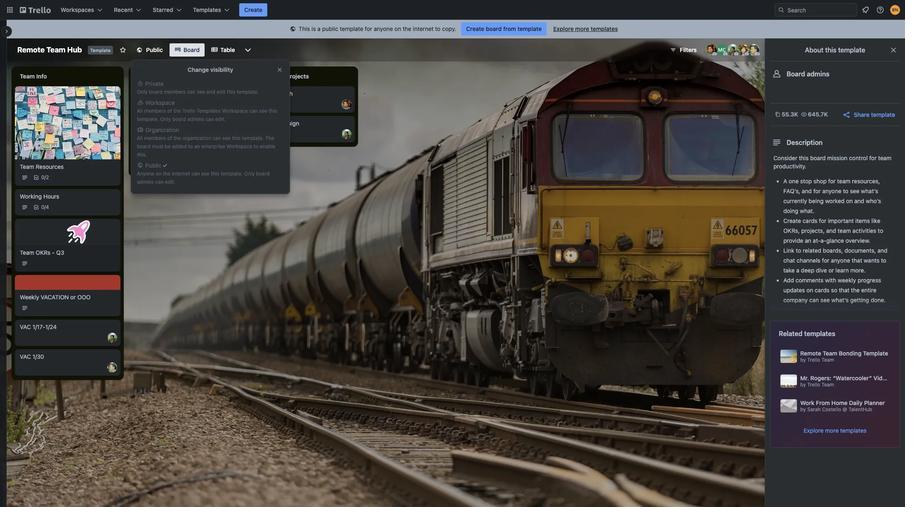 Task type: describe. For each thing, give the bounding box(es) containing it.
weekly
[[839, 277, 857, 284]]

the inside all members of the trello templates workspace can see this template. only board admins can edit.
[[174, 108, 181, 114]]

0 vertical spatial template
[[90, 47, 111, 53]]

copy.
[[442, 25, 457, 32]]

board inside the all members of the organization can see this template. the board must be added to an enterprise workspace to enable this.
[[137, 143, 151, 149]]

members for organization
[[144, 135, 166, 141]]

for right shop
[[829, 178, 836, 185]]

by for work
[[801, 406, 807, 412]]

and left the who's
[[855, 197, 865, 204]]

team inside mr. rogers: "watercooler" video chat  by trello team
[[822, 381, 835, 388]]

remote for remote team hub
[[17, 45, 45, 54]]

1 vertical spatial public
[[145, 162, 162, 169]]

see left the edit
[[197, 89, 205, 95]]

see inside all members of the trello templates workspace can see this template. only board admins can edit.
[[259, 108, 268, 114]]

workspaces
[[61, 6, 94, 13]]

0 vertical spatial andre gorte (andregorte) image
[[706, 44, 718, 56]]

the inside the all members of the organization can see this template. the board must be added to an enterprise workspace to enable this.
[[174, 135, 181, 141]]

for right public
[[365, 25, 373, 32]]

1 horizontal spatial internet
[[413, 25, 434, 32]]

the
[[266, 135, 274, 141]]

back to home image
[[20, 3, 51, 17]]

template inside current project template link
[[179, 90, 204, 97]]

can down '#embraceremote campaign' link
[[192, 171, 200, 177]]

team up rogers:
[[822, 357, 835, 363]]

nordic launch link
[[254, 90, 350, 98]]

so
[[832, 287, 838, 294]]

template. down current project template link
[[179, 101, 201, 107]]

see down with
[[821, 296, 831, 303]]

0 horizontal spatial priscilla parjet (priscillaparjet) image
[[107, 333, 117, 343]]

remote for remote team bonding template by trello team
[[801, 350, 822, 357]]

templates button
[[188, 3, 235, 17]]

visibility
[[210, 66, 233, 73]]

templates inside 'popup button'
[[193, 6, 221, 13]]

this inside consider this board mission control for team productivity.
[[800, 154, 809, 161]]

related templates
[[780, 330, 836, 337]]

sarah
[[808, 406, 821, 412]]

board inside all members of the trello templates workspace can see this template. only board admins can edit.
[[173, 116, 186, 122]]

2 vertical spatial anyone
[[832, 257, 851, 264]]

0 vertical spatial admins
[[808, 70, 830, 78]]

this right the edit
[[227, 89, 236, 95]]

at-
[[814, 237, 821, 244]]

remote team bonding template by trello team
[[801, 350, 889, 363]]

edit. inside anyone on the internet can see this template. only board admins can edit.
[[165, 179, 175, 185]]

team info
[[20, 73, 47, 80]]

channels
[[797, 257, 821, 264]]

0 horizontal spatial or
[[70, 293, 76, 300]]

team inside board name text box
[[46, 45, 66, 54]]

public button
[[131, 43, 168, 57]]

with
[[826, 277, 837, 284]]

can up the ebook
[[249, 108, 258, 114]]

1 vertical spatial team
[[838, 178, 851, 185]]

or inside "a one stop shop for team resources, faq's, and for anyone to see what's currently being worked on and who's doing what. create cards for important items like okrs, projects, and team activities to provide an at-a-glance overview. link to related boards, documents, and chat channels for anyone that wants to take a deep dive or learn more. add comments with weekly progress updates on cards so that the entire company can see what's getting done."
[[829, 267, 835, 274]]

public inside public button
[[146, 46, 163, 53]]

trello inside mr. rogers: "watercooler" video chat  by trello team
[[808, 381, 821, 388]]

like
[[872, 217, 881, 224]]

daily
[[850, 399, 863, 406]]

private
[[145, 80, 164, 87]]

current project template
[[137, 90, 204, 97]]

about this template
[[806, 46, 866, 54]]

0 vertical spatial anyone
[[374, 25, 393, 32]]

1 vertical spatial tom mikelbach (tommikelbach) image
[[107, 362, 117, 372]]

more for top explore more templates link
[[576, 25, 590, 32]]

and down stop
[[803, 187, 813, 194]]

2 vertical spatial team
[[838, 227, 852, 234]]

1 vertical spatial explore more templates
[[804, 427, 867, 434]]

projects
[[286, 73, 309, 80]]

recent
[[114, 6, 133, 13]]

Search field
[[785, 4, 858, 16]]

0 horizontal spatial only
[[137, 89, 148, 95]]

0 / 4
[[41, 204, 49, 210]]

current project template link
[[137, 90, 233, 98]]

members for workspace
[[144, 108, 166, 114]]

team left bonding
[[823, 350, 838, 357]]

weekly vacation or ooo
[[20, 293, 91, 300]]

a inside "a one stop shop for team resources, faq's, and for anyone to see what's currently being worked on and who's doing what. create cards for important items like okrs, projects, and team activities to provide an at-a-glance overview. link to related boards, documents, and chat channels for anyone that wants to take a deep dive or learn more. add comments with weekly progress updates on cards so that the entire company can see what's getting done."
[[797, 267, 800, 274]]

this right about on the right top of the page
[[826, 46, 837, 54]]

for up the projects,
[[820, 217, 827, 224]]

1 horizontal spatial tom mikelbach (tommikelbach) image
[[749, 44, 761, 56]]

0 horizontal spatial samantha pivlot (samanthapivlot) image
[[225, 159, 235, 169]]

nordic launch
[[254, 90, 293, 97]]

0 horizontal spatial marques closter (marquescloster) image
[[225, 129, 235, 139]]

template right public
[[340, 25, 364, 32]]

one
[[789, 178, 799, 185]]

control
[[850, 154, 869, 161]]

templates inside all members of the trello templates workspace can see this template. only board admins can edit.
[[197, 108, 221, 114]]

consider this board mission control for team productivity.
[[774, 154, 892, 170]]

0 horizontal spatial andre gorte (andregorte) image
[[342, 100, 352, 109]]

1 this member is an admin of this workspace. image from the left
[[713, 52, 717, 56]]

can down #embraceremote
[[155, 179, 164, 185]]

1 horizontal spatial what's
[[862, 187, 879, 194]]

boards,
[[824, 247, 844, 254]]

sm image
[[289, 25, 297, 33]]

all members of the organization can see this template. the board must be added to an enterprise workspace to enable this.
[[137, 135, 276, 158]]

organization
[[145, 126, 179, 133]]

0 horizontal spatial is
[[170, 101, 174, 107]]

close popover image
[[277, 66, 283, 73]]

important
[[829, 217, 855, 224]]

by for mr.
[[801, 381, 807, 388]]

completed
[[254, 73, 285, 80]]

team inside "team okrs - q3" "link"
[[20, 249, 34, 256]]

to down like
[[879, 227, 884, 234]]

to right wants
[[882, 257, 887, 264]]

change visibility
[[188, 66, 233, 73]]

template inside the remote team bonding template by trello team
[[864, 350, 889, 357]]

template. inside all members of the trello templates workspace can see this template. only board admins can edit.
[[137, 116, 159, 122]]

working
[[20, 193, 42, 200]]

template. inside anyone on the internet can see this template. only board admins can edit.
[[221, 171, 243, 177]]

board for board
[[184, 46, 200, 53]]

edit
[[217, 89, 226, 95]]

an inside "a one stop shop for team resources, faq's, and for anyone to see what's currently being worked on and who's doing what. create cards for important items like okrs, projects, and team activities to provide an at-a-glance overview. link to related boards, documents, and chat channels for anyone that wants to take a deep dive or learn more. add comments with weekly progress updates on cards so that the entire company can see what's getting done."
[[806, 237, 812, 244]]

added
[[172, 143, 187, 149]]

okrs
[[36, 249, 51, 256]]

Team Info text field
[[15, 70, 121, 83]]

overview.
[[846, 237, 871, 244]]

0 notifications image
[[861, 5, 871, 15]]

vac 1/17-1/24
[[20, 323, 57, 330]]

planner
[[865, 399, 886, 406]]

1 horizontal spatial explore
[[804, 427, 824, 434]]

provide
[[784, 237, 804, 244]]

share template button
[[843, 110, 896, 119]]

template right about on the right top of the page
[[839, 46, 866, 54]]

take
[[784, 267, 795, 274]]

@
[[843, 406, 848, 412]]

1 horizontal spatial templates
[[805, 330, 836, 337]]

deep
[[802, 267, 815, 274]]

/ for resources
[[44, 174, 46, 180]]

4 this member is an admin of this workspace. image from the left
[[746, 52, 749, 56]]

resources
[[36, 163, 64, 170]]

mission
[[828, 154, 848, 161]]

vac 1/30
[[20, 353, 44, 360]]

1/24
[[45, 323, 57, 330]]

resources,
[[853, 178, 881, 185]]

primary element
[[0, 0, 906, 20]]

0 horizontal spatial that
[[840, 287, 850, 294]]

board inside consider this board mission control for team productivity.
[[811, 154, 826, 161]]

the inside anyone on the internet can see this template. only board admins can edit.
[[163, 171, 171, 177]]

of for workspace
[[167, 108, 172, 114]]

templates for top explore more templates link
[[591, 25, 618, 32]]

0 vertical spatial explore more templates
[[554, 25, 618, 32]]

0 vertical spatial marques closter (marquescloster) image
[[717, 44, 728, 56]]

anyone
[[137, 171, 154, 177]]

search image
[[779, 7, 785, 13]]

55.3k
[[782, 111, 799, 118]]

enterprise
[[201, 143, 225, 149]]

4
[[46, 204, 49, 210]]

ooo
[[77, 293, 91, 300]]

1 vertical spatial anyone
[[823, 187, 842, 194]]

see down resources,
[[851, 187, 860, 194]]

0 / 2
[[41, 174, 49, 180]]

create board from template link
[[462, 22, 547, 36]]

wants
[[865, 257, 880, 264]]

only inside anyone on the internet can see this template. only board admins can edit.
[[244, 171, 255, 177]]

share template
[[854, 111, 896, 118]]

customize views image
[[244, 46, 252, 54]]

1/30
[[33, 353, 44, 360]]

share
[[854, 111, 870, 118]]

1 horizontal spatial samantha pivlot (samanthapivlot) image
[[738, 44, 750, 56]]

table link
[[206, 43, 240, 57]]

1 horizontal spatial a
[[318, 25, 321, 32]]

vac for vac 1/30
[[20, 353, 31, 360]]

faq's,
[[784, 187, 801, 194]]

video
[[874, 375, 890, 382]]

ebook campaign
[[254, 120, 299, 127]]

worked
[[826, 197, 845, 204]]

documents,
[[845, 247, 877, 254]]

talenthub
[[849, 406, 873, 412]]

team okrs - q3 link
[[20, 248, 116, 257]]

working hours link
[[20, 192, 116, 201]]

this for this is a public template for anyone on the internet to copy.
[[299, 25, 310, 32]]

bonding
[[840, 350, 862, 357]]

this inside anyone on the internet can see this template. only board admins can edit.
[[211, 171, 220, 177]]

0 vertical spatial is
[[312, 25, 316, 32]]

can inside "a one stop shop for team resources, faq's, and for anyone to see what's currently being worked on and who's doing what. create cards for important items like okrs, projects, and team activities to provide an at-a-glance overview. link to related boards, documents, and chat channels for anyone that wants to take a deep dive or learn more. add comments with weekly progress updates on cards so that the entire company can see what's getting done."
[[810, 296, 820, 303]]

about
[[806, 46, 824, 54]]

board inside anyone on the internet can see this template. only board admins can edit.
[[256, 171, 270, 177]]



Task type: vqa. For each thing, say whether or not it's contained in the screenshot.


Task type: locate. For each thing, give the bounding box(es) containing it.
all for organization
[[137, 135, 143, 141]]

all down blog
[[137, 135, 143, 141]]

1 vertical spatial a
[[175, 101, 178, 107]]

0 vertical spatial templates
[[591, 25, 618, 32]]

board admins
[[787, 70, 830, 78]]

1 vertical spatial vac
[[20, 353, 31, 360]]

0 vertical spatial samantha pivlot (samanthapivlot) image
[[738, 44, 750, 56]]

see down the all members of the organization can see this template. the board must be added to an enterprise workspace to enable this.
[[201, 171, 210, 177]]

create button
[[239, 3, 268, 17]]

public
[[322, 25, 339, 32]]

card
[[158, 101, 169, 107]]

campaign up "the"
[[273, 120, 299, 127]]

1 vertical spatial 0
[[41, 204, 44, 210]]

an down organization at the top of the page
[[194, 143, 200, 149]]

1 vertical spatial marques closter (marquescloster) image
[[225, 129, 235, 139]]

0 vertical spatial members
[[164, 89, 186, 95]]

a right take
[[797, 267, 800, 274]]

1 vertical spatial or
[[70, 293, 76, 300]]

vac 1/30 link
[[20, 352, 116, 361]]

0 left 2
[[41, 174, 44, 180]]

team inside the "team resources" link
[[20, 163, 34, 170]]

cards down what.
[[803, 217, 818, 224]]

that up more.
[[852, 257, 863, 264]]

and up wants
[[878, 247, 888, 254]]

0 vertical spatial cards
[[803, 217, 818, 224]]

template left 'star or unstar board' image
[[90, 47, 111, 53]]

this for this card is a template.
[[147, 101, 157, 107]]

Board name text field
[[13, 43, 86, 57]]

0 horizontal spatial an
[[194, 143, 200, 149]]

info
[[36, 73, 47, 80]]

0 vertical spatial of
[[167, 108, 172, 114]]

productivity.
[[774, 163, 807, 170]]

create up okrs,
[[784, 217, 802, 224]]

0 horizontal spatial templates
[[591, 25, 618, 32]]

0 vertical spatial vac
[[20, 323, 31, 330]]

0 vertical spatial workspace
[[145, 99, 175, 106]]

on inside anyone on the internet can see this template. only board admins can edit.
[[156, 171, 162, 177]]

0 horizontal spatial campaign
[[186, 149, 213, 156]]

and up glance
[[827, 227, 837, 234]]

1 / from the top
[[44, 174, 46, 180]]

1 vertical spatial this
[[147, 101, 157, 107]]

create inside "a one stop shop for team resources, faq's, and for anyone to see what's currently being worked on and who's doing what. create cards for important items like okrs, projects, and team activities to provide an at-a-glance overview. link to related boards, documents, and chat channels for anyone that wants to take a deep dive or learn more. add comments with weekly progress updates on cards so that the entire company can see what's getting done."
[[784, 217, 802, 224]]

0 vertical spatial explore more templates link
[[549, 22, 623, 36]]

1 vertical spatial of
[[167, 135, 172, 141]]

members up 'must'
[[144, 135, 166, 141]]

1/17-
[[33, 323, 45, 330]]

marques closter (marquescloster) image
[[717, 44, 728, 56], [225, 129, 235, 139]]

0 vertical spatial campaign
[[273, 120, 299, 127]]

board left mission
[[811, 154, 826, 161]]

all inside all members of the trello templates workspace can see this template. only board admins can edit.
[[137, 108, 143, 114]]

campaign for #embraceremote campaign
[[186, 149, 213, 156]]

1 vertical spatial remote
[[801, 350, 822, 357]]

0 vertical spatial edit.
[[215, 116, 226, 122]]

workspaces button
[[56, 3, 107, 17]]

3 by from the top
[[801, 406, 807, 412]]

0 vertical spatial public
[[146, 46, 163, 53]]

0 vertical spatial an
[[194, 143, 200, 149]]

board down about on the right top of the page
[[787, 70, 806, 78]]

admins inside all members of the trello templates workspace can see this template. only board admins can edit.
[[187, 116, 204, 122]]

samantha pivlot (samanthapivlot) image left this member is an admin of this workspace. image
[[738, 44, 750, 56]]

template right 'from'
[[518, 25, 542, 32]]

trello up work in the bottom right of the page
[[808, 381, 821, 388]]

team right control
[[879, 154, 892, 161]]

can up enterprise
[[213, 135, 221, 141]]

template right bonding
[[864, 350, 889, 357]]

and left the edit
[[207, 89, 215, 95]]

a
[[318, 25, 321, 32], [175, 101, 178, 107], [797, 267, 800, 274]]

vac
[[20, 323, 31, 330], [20, 353, 31, 360]]

anyone
[[374, 25, 393, 32], [823, 187, 842, 194], [832, 257, 851, 264]]

by up work in the bottom right of the page
[[801, 381, 807, 388]]

from
[[817, 399, 831, 406]]

an left at-
[[806, 237, 812, 244]]

edit. inside all members of the trello templates workspace can see this template. only board admins can edit.
[[215, 116, 226, 122]]

internet down '#embraceremote campaign' link
[[172, 171, 190, 177]]

by inside mr. rogers: "watercooler" video chat  by trello team
[[801, 381, 807, 388]]

template. down completed
[[237, 89, 259, 95]]

samantha pivlot (samanthapivlot) image
[[738, 44, 750, 56], [225, 159, 235, 169]]

tom mikelbach (tommikelbach) image
[[749, 44, 761, 56], [107, 362, 117, 372]]

1 horizontal spatial admins
[[187, 116, 204, 122]]

645.7k
[[809, 111, 829, 118]]

ebook
[[254, 120, 271, 127]]

1 horizontal spatial that
[[852, 257, 863, 264]]

all members of the trello templates workspace can see this template. only board admins can edit.
[[137, 108, 277, 122]]

members up this card is a template.
[[164, 89, 186, 95]]

team
[[879, 154, 892, 161], [838, 178, 851, 185], [838, 227, 852, 234]]

board
[[184, 46, 200, 53], [787, 70, 806, 78]]

2 vac from the top
[[20, 353, 31, 360]]

0 for hours
[[41, 204, 44, 210]]

is left public
[[312, 25, 316, 32]]

1 horizontal spatial this
[[299, 25, 310, 32]]

team inside team info text field
[[20, 73, 35, 80]]

2 of from the top
[[167, 135, 172, 141]]

1 horizontal spatial explore more templates
[[804, 427, 867, 434]]

2 vertical spatial members
[[144, 135, 166, 141]]

must
[[152, 143, 164, 149]]

create
[[244, 6, 263, 13], [467, 25, 485, 32], [784, 217, 802, 224]]

vac left 1/17-
[[20, 323, 31, 330]]

priscilla parjet (priscillaparjet) image
[[342, 129, 352, 139], [107, 333, 117, 343]]

star or unstar board image
[[120, 47, 126, 53]]

all inside the all members of the organization can see this template. the board must be added to an enterprise workspace to enable this.
[[137, 135, 143, 141]]

0 vertical spatial explore
[[554, 25, 574, 32]]

see inside anyone on the internet can see this template. only board admins can edit.
[[201, 171, 210, 177]]

internet left copy.
[[413, 25, 434, 32]]

1 vertical spatial explore more templates link
[[804, 427, 867, 435]]

0 horizontal spatial tom mikelbach (tommikelbach) image
[[107, 362, 117, 372]]

workspace inside the all members of the organization can see this template. the board must be added to an enterprise workspace to enable this.
[[227, 143, 253, 149]]

0 vertical spatial or
[[829, 267, 835, 274]]

this inside all members of the trello templates workspace can see this template. only board admins can edit.
[[269, 108, 277, 114]]

1 horizontal spatial andre gorte (andregorte) image
[[706, 44, 718, 56]]

of for organization
[[167, 135, 172, 141]]

open information menu image
[[877, 6, 885, 14]]

1 vertical spatial samantha pivlot (samanthapivlot) image
[[225, 159, 235, 169]]

2 horizontal spatial create
[[784, 217, 802, 224]]

company
[[784, 296, 808, 303]]

0 horizontal spatial more
[[576, 25, 590, 32]]

0 horizontal spatial what's
[[832, 296, 849, 303]]

template
[[340, 25, 364, 32], [518, 25, 542, 32], [839, 46, 866, 54], [872, 111, 896, 118]]

link
[[784, 247, 795, 254]]

more.
[[851, 267, 866, 274]]

create inside button
[[244, 6, 263, 13]]

enable
[[260, 143, 276, 149]]

okrs,
[[784, 227, 801, 234]]

template right share
[[872, 111, 896, 118]]

create board from template
[[467, 25, 542, 32]]

2 horizontal spatial a
[[797, 267, 800, 274]]

board left 'from'
[[486, 25, 502, 32]]

a left public
[[318, 25, 321, 32]]

workspace inside all members of the trello templates workspace can see this template. only board admins can edit.
[[222, 108, 248, 114]]

1 horizontal spatial or
[[829, 267, 835, 274]]

campaign
[[273, 120, 299, 127], [186, 149, 213, 156]]

team down important
[[838, 227, 852, 234]]

rogers:
[[811, 375, 832, 382]]

2 vertical spatial only
[[244, 171, 255, 177]]

this left "the"
[[232, 135, 241, 141]]

2 horizontal spatial templates
[[841, 427, 867, 434]]

0 horizontal spatial explore more templates link
[[549, 22, 623, 36]]

internet inside anyone on the internet can see this template. only board admins can edit.
[[172, 171, 190, 177]]

see up the ebook
[[259, 108, 268, 114]]

board down the private
[[149, 89, 163, 95]]

1 vertical spatial only
[[160, 116, 171, 122]]

0 horizontal spatial this
[[147, 101, 157, 107]]

the inside "a one stop shop for team resources, faq's, and for anyone to see what's currently being worked on and who's doing what. create cards for important items like okrs, projects, and team activities to provide an at-a-glance overview. link to related boards, documents, and chat channels for anyone that wants to take a deep dive or learn more. add comments with weekly progress updates on cards so that the entire company can see what's getting done."
[[852, 287, 860, 294]]

workspace down project at the top left of page
[[145, 99, 175, 106]]

board for board admins
[[787, 70, 806, 78]]

doing
[[784, 207, 799, 214]]

2 by from the top
[[801, 381, 807, 388]]

internet
[[413, 25, 434, 32], [172, 171, 190, 177]]

can right 'company'
[[810, 296, 820, 303]]

trello inside all members of the trello templates workspace can see this template. only board admins can edit.
[[183, 108, 195, 114]]

to down organization at the top of the page
[[188, 143, 193, 149]]

campaign down organization at the top of the page
[[186, 149, 213, 156]]

1 vertical spatial templates
[[805, 330, 836, 337]]

0 vertical spatial a
[[318, 25, 321, 32]]

add
[[784, 277, 795, 284]]

andre gorte (andregorte) image
[[706, 44, 718, 56], [342, 100, 352, 109]]

blog
[[137, 120, 149, 127]]

rocketship image
[[65, 218, 92, 246]]

0 horizontal spatial explore
[[554, 25, 574, 32]]

this member is an admin of this workspace. image
[[713, 52, 717, 56], [724, 52, 728, 56], [735, 52, 739, 56], [746, 52, 749, 56]]

change
[[188, 66, 209, 73]]

team inside consider this board mission control for team productivity.
[[879, 154, 892, 161]]

glance
[[827, 237, 845, 244]]

0 horizontal spatial admins
[[137, 179, 154, 185]]

to left enable
[[254, 143, 259, 149]]

board up this. on the left top of page
[[137, 143, 151, 149]]

progress
[[858, 277, 882, 284]]

this
[[299, 25, 310, 32], [147, 101, 157, 107]]

from
[[504, 25, 517, 32]]

1 of from the top
[[167, 108, 172, 114]]

mr. rogers: "watercooler" video chat  by trello team
[[801, 375, 906, 388]]

template inside button
[[872, 111, 896, 118]]

see up enterprise
[[223, 135, 231, 141]]

1 by from the top
[[801, 357, 807, 363]]

1 horizontal spatial template
[[179, 90, 204, 97]]

templates down only board members can see and edit this template.
[[197, 108, 221, 114]]

of inside all members of the trello templates workspace can see this template. only board admins can edit.
[[167, 108, 172, 114]]

ebook campaign link
[[254, 119, 350, 128]]

can up this card is a template.
[[187, 89, 196, 95]]

on
[[395, 25, 402, 32], [156, 171, 162, 177], [847, 197, 854, 204], [807, 287, 814, 294]]

2 0 from the top
[[41, 204, 44, 210]]

0 horizontal spatial edit.
[[165, 179, 175, 185]]

public right 'star or unstar board' image
[[146, 46, 163, 53]]

trello
[[183, 108, 195, 114], [808, 357, 821, 363], [808, 381, 821, 388]]

launch
[[274, 90, 293, 97]]

admins inside anyone on the internet can see this template. only board admins can edit.
[[137, 179, 154, 185]]

1 horizontal spatial marques closter (marquescloster) image
[[717, 44, 728, 56]]

0 vertical spatial by
[[801, 357, 807, 363]]

2 vertical spatial trello
[[808, 381, 821, 388]]

1 vertical spatial is
[[170, 101, 174, 107]]

templates right starred "popup button"
[[193, 6, 221, 13]]

remote down related templates
[[801, 350, 822, 357]]

0 vertical spatial /
[[44, 174, 46, 180]]

0 for resources
[[41, 174, 44, 180]]

what's down the so
[[832, 296, 849, 303]]

this.
[[137, 152, 147, 158]]

edit. down the edit
[[215, 116, 226, 122]]

working hours
[[20, 193, 59, 200]]

this down enterprise
[[211, 171, 220, 177]]

more
[[576, 25, 590, 32], [826, 427, 839, 434]]

create up customize views image
[[244, 6, 263, 13]]

explore more templates
[[554, 25, 618, 32], [804, 427, 867, 434]]

0 vertical spatial trello
[[183, 108, 195, 114]]

this right sm "image"
[[299, 25, 310, 32]]

1 vertical spatial explore
[[804, 427, 824, 434]]

of up be
[[167, 135, 172, 141]]

vac left 1/30
[[20, 353, 31, 360]]

2 / from the top
[[44, 204, 46, 210]]

1 vertical spatial cards
[[815, 287, 830, 294]]

explore
[[554, 25, 574, 32], [804, 427, 824, 434]]

admins down "anyone"
[[137, 179, 154, 185]]

1 horizontal spatial more
[[826, 427, 839, 434]]

team left hub
[[46, 45, 66, 54]]

0 horizontal spatial board
[[184, 46, 200, 53]]

1 0 from the top
[[41, 174, 44, 180]]

0 vertical spatial priscilla parjet (priscillaparjet) image
[[342, 129, 352, 139]]

1 vertical spatial andre gorte (andregorte) image
[[342, 100, 352, 109]]

#embraceremote
[[137, 149, 185, 156]]

members inside the all members of the organization can see this template. the board must be added to an enterprise workspace to enable this.
[[144, 135, 166, 141]]

0 vertical spatial that
[[852, 257, 863, 264]]

can inside the all members of the organization can see this template. the board must be added to an enterprise workspace to enable this.
[[213, 135, 221, 141]]

0
[[41, 174, 44, 180], [41, 204, 44, 210]]

to left copy.
[[436, 25, 441, 32]]

to right link
[[797, 247, 802, 254]]

trello inside the remote team bonding template by trello team
[[808, 357, 821, 363]]

0 left the 4
[[41, 204, 44, 210]]

for inside consider this board mission control for team productivity.
[[870, 154, 877, 161]]

more for explore more templates link to the bottom
[[826, 427, 839, 434]]

2 this member is an admin of this workspace. image from the left
[[724, 52, 728, 56]]

template up this card is a template.
[[179, 90, 204, 97]]

a down current project template
[[175, 101, 178, 107]]

what.
[[801, 207, 815, 214]]

team up from
[[822, 381, 835, 388]]

starred button
[[148, 3, 187, 17]]

trello up blog redesign link
[[183, 108, 195, 114]]

work
[[801, 399, 815, 406]]

an inside the all members of the organization can see this template. the board must be added to an enterprise workspace to enable this.
[[194, 143, 200, 149]]

weekly vacation or ooo link
[[20, 293, 116, 301]]

team left okrs
[[20, 249, 34, 256]]

1 horizontal spatial priscilla parjet (priscillaparjet) image
[[342, 129, 352, 139]]

only inside all members of the trello templates workspace can see this template. only board admins can edit.
[[160, 116, 171, 122]]

filters button
[[668, 43, 700, 57]]

team resources link
[[20, 163, 116, 171]]

what's
[[862, 187, 879, 194], [832, 296, 849, 303]]

by inside the remote team bonding template by trello team
[[801, 357, 807, 363]]

by inside "work from home daily planner by sarah costello @ talenthub"
[[801, 406, 807, 412]]

/ down team resources
[[44, 174, 46, 180]]

public up "anyone"
[[145, 162, 162, 169]]

1 vertical spatial campaign
[[186, 149, 213, 156]]

entire
[[862, 287, 877, 294]]

team up worked
[[838, 178, 851, 185]]

current
[[137, 90, 157, 97]]

see inside the all members of the organization can see this template. the board must be added to an enterprise workspace to enable this.
[[223, 135, 231, 141]]

1 vertical spatial by
[[801, 381, 807, 388]]

team left resources
[[20, 163, 34, 170]]

priscilla parjet (priscillaparjet) image
[[728, 44, 739, 56]]

shop
[[814, 178, 827, 185]]

table
[[220, 46, 235, 53]]

currently
[[784, 197, 808, 204]]

1 vertical spatial trello
[[808, 357, 821, 363]]

template. down enterprise
[[221, 171, 243, 177]]

1 vac from the top
[[20, 323, 31, 330]]

is right card
[[170, 101, 174, 107]]

starred
[[153, 6, 173, 13]]

create for create board from template
[[467, 25, 485, 32]]

and
[[207, 89, 215, 95], [803, 187, 813, 194], [855, 197, 865, 204], [827, 227, 837, 234], [878, 247, 888, 254]]

comments
[[796, 277, 824, 284]]

cards
[[803, 217, 818, 224], [815, 287, 830, 294]]

0 horizontal spatial remote
[[17, 45, 45, 54]]

1 vertical spatial template
[[179, 90, 204, 97]]

team resources
[[20, 163, 64, 170]]

this member is an admin of this workspace. image
[[756, 52, 760, 56]]

for up being
[[814, 187, 822, 194]]

team left info
[[20, 73, 35, 80]]

remote inside the remote team bonding template by trello team
[[801, 350, 822, 357]]

create for create
[[244, 6, 263, 13]]

for right control
[[870, 154, 877, 161]]

admins up organization at the top of the page
[[187, 116, 204, 122]]

workspace down the edit
[[222, 108, 248, 114]]

of inside the all members of the organization can see this template. the board must be added to an enterprise workspace to enable this.
[[167, 135, 172, 141]]

vac for vac 1/17-1/24
[[20, 323, 31, 330]]

Completed Projects text field
[[249, 70, 355, 83]]

all for workspace
[[137, 108, 143, 114]]

1 vertical spatial all
[[137, 135, 143, 141]]

#embraceremote campaign
[[137, 149, 213, 156]]

template. inside the all members of the organization can see this template. the board must be added to an enterprise workspace to enable this.
[[242, 135, 264, 141]]

or left ooo
[[70, 293, 76, 300]]

0 vertical spatial only
[[137, 89, 148, 95]]

this inside the all members of the organization can see this template. the board must be added to an enterprise workspace to enable this.
[[232, 135, 241, 141]]

2 horizontal spatial admins
[[808, 70, 830, 78]]

to up worked
[[844, 187, 849, 194]]

1 vertical spatial workspace
[[222, 108, 248, 114]]

q3
[[56, 249, 64, 256]]

the
[[403, 25, 412, 32], [174, 108, 181, 114], [174, 135, 181, 141], [163, 171, 171, 177], [852, 287, 860, 294]]

team okrs - q3
[[20, 249, 64, 256]]

stop
[[801, 178, 813, 185]]

0 vertical spatial 0
[[41, 174, 44, 180]]

0 horizontal spatial internet
[[172, 171, 190, 177]]

campaign for ebook campaign
[[273, 120, 299, 127]]

ben nelson (bennelson96) image
[[891, 5, 901, 15]]

1 horizontal spatial board
[[787, 70, 806, 78]]

this left card
[[147, 101, 157, 107]]

0 vertical spatial what's
[[862, 187, 879, 194]]

board down enable
[[256, 171, 270, 177]]

for up dive
[[823, 257, 830, 264]]

0 vertical spatial tom mikelbach (tommikelbach) image
[[749, 44, 761, 56]]

cards left the so
[[815, 287, 830, 294]]

be
[[165, 143, 171, 149]]

1 horizontal spatial campaign
[[273, 120, 299, 127]]

0 vertical spatial all
[[137, 108, 143, 114]]

of
[[167, 108, 172, 114], [167, 135, 172, 141]]

3 this member is an admin of this workspace. image from the left
[[735, 52, 739, 56]]

marques closter (marquescloster) image up enterprise
[[225, 129, 235, 139]]

by left sarah
[[801, 406, 807, 412]]

1 horizontal spatial explore more templates link
[[804, 427, 867, 435]]

weekly
[[20, 293, 39, 300]]

remote inside board name text box
[[17, 45, 45, 54]]

1 vertical spatial internet
[[172, 171, 190, 177]]

1 all from the top
[[137, 108, 143, 114]]

can up organization at the top of the page
[[206, 116, 214, 122]]

2 all from the top
[[137, 135, 143, 141]]

/ for hours
[[44, 204, 46, 210]]

members inside all members of the trello templates workspace can see this template. only board admins can edit.
[[144, 108, 166, 114]]

templates for explore more templates link to the bottom
[[841, 427, 867, 434]]

1 vertical spatial admins
[[187, 116, 204, 122]]



